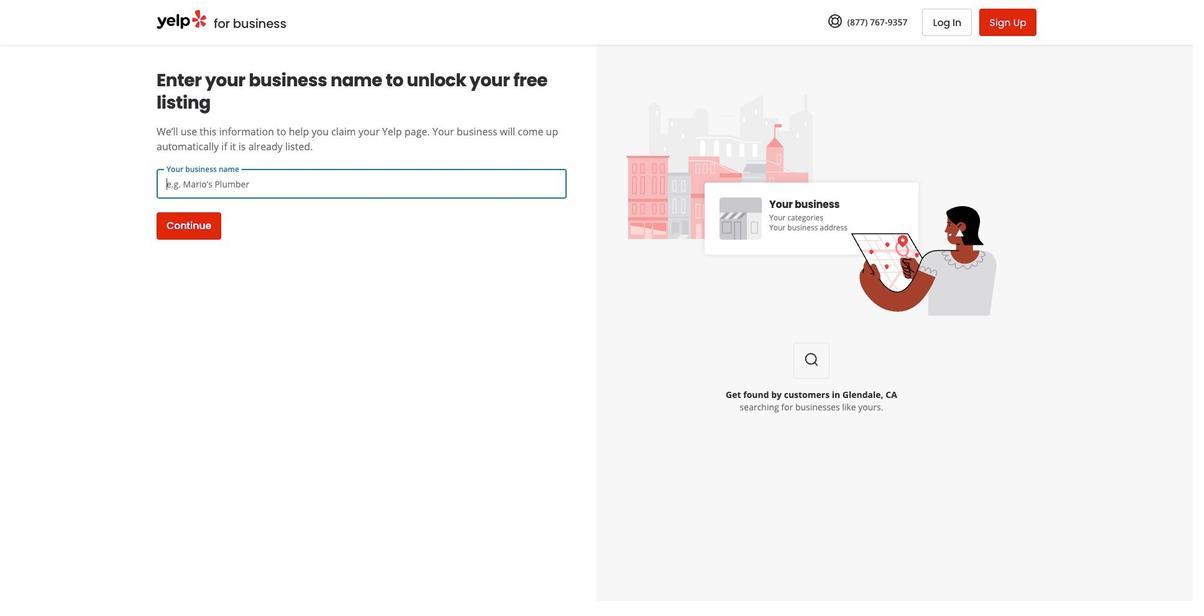 Task type: describe. For each thing, give the bounding box(es) containing it.
24 support outline v2 image
[[828, 14, 843, 29]]



Task type: locate. For each thing, give the bounding box(es) containing it.
e.g. Mario's Plumber text field
[[157, 169, 567, 199]]

24 search v2 image
[[804, 353, 819, 368]]

form
[[157, 164, 567, 240]]



